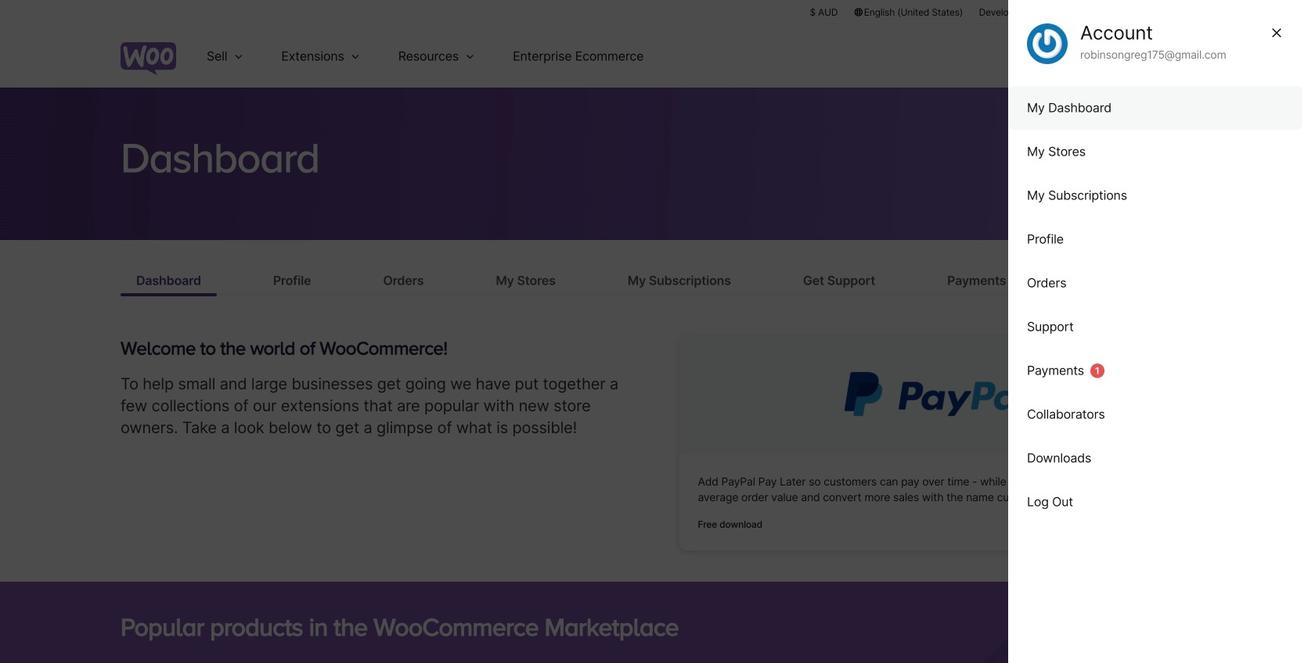 Task type: vqa. For each thing, say whether or not it's contained in the screenshot.
Open account menu image
yes



Task type: describe. For each thing, give the bounding box(es) containing it.
search image
[[1130, 44, 1155, 69]]

close account menu image
[[1270, 23, 1284, 42]]



Task type: locate. For each thing, give the bounding box(es) containing it.
service navigation menu element
[[1101, 31, 1195, 82]]

open account menu image
[[1170, 44, 1195, 69]]



